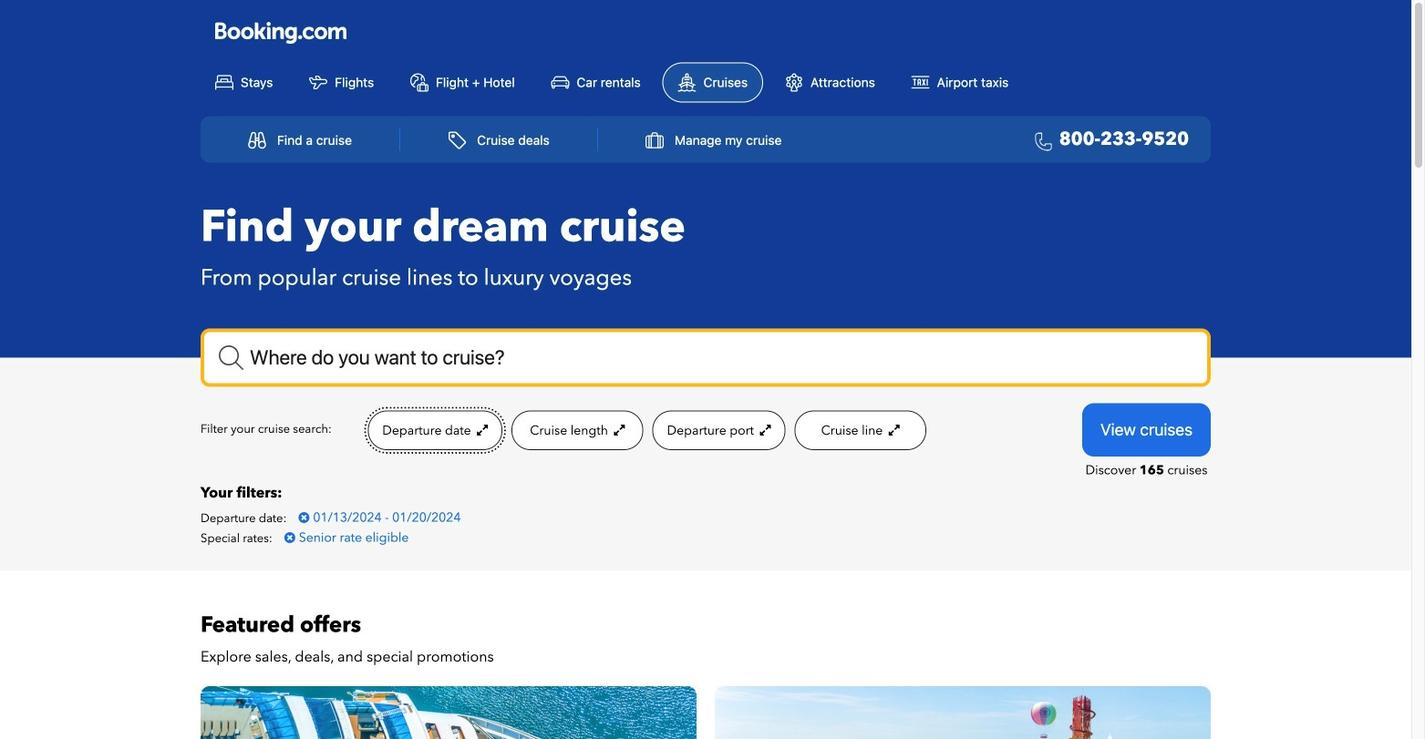 Task type: describe. For each thing, give the bounding box(es) containing it.
open the departure port cruise search filter menu image
[[757, 424, 771, 437]]

cheap cruises image
[[715, 686, 1211, 739]]

booking.com home image
[[215, 21, 346, 45]]

Where do you want to cruise? text field
[[201, 329, 1211, 387]]

01/13/2024 - 01/20/2024 has been selected for your cruise search filter. remove 01/13/2024 - 01/20/2024 from your cruise search filter. image
[[298, 511, 309, 524]]

travel menu navigation
[[201, 116, 1211, 163]]



Task type: vqa. For each thing, say whether or not it's contained in the screenshot.
top "$1,000"
no



Task type: locate. For each thing, give the bounding box(es) containing it.
open the trip length cruise search filter menu image
[[611, 424, 625, 437]]

cruise sale image
[[201, 686, 697, 739]]

None field
[[201, 329, 1211, 387]]

open the cruiseline cruise search filter menu image
[[886, 424, 900, 437]]

senior rate eligible has been selected for your cruise search filter. remove senior rate eligible from your cruise search filter. image
[[284, 531, 295, 544]]

open the departure date cruise search filter menu image
[[474, 424, 488, 437]]



